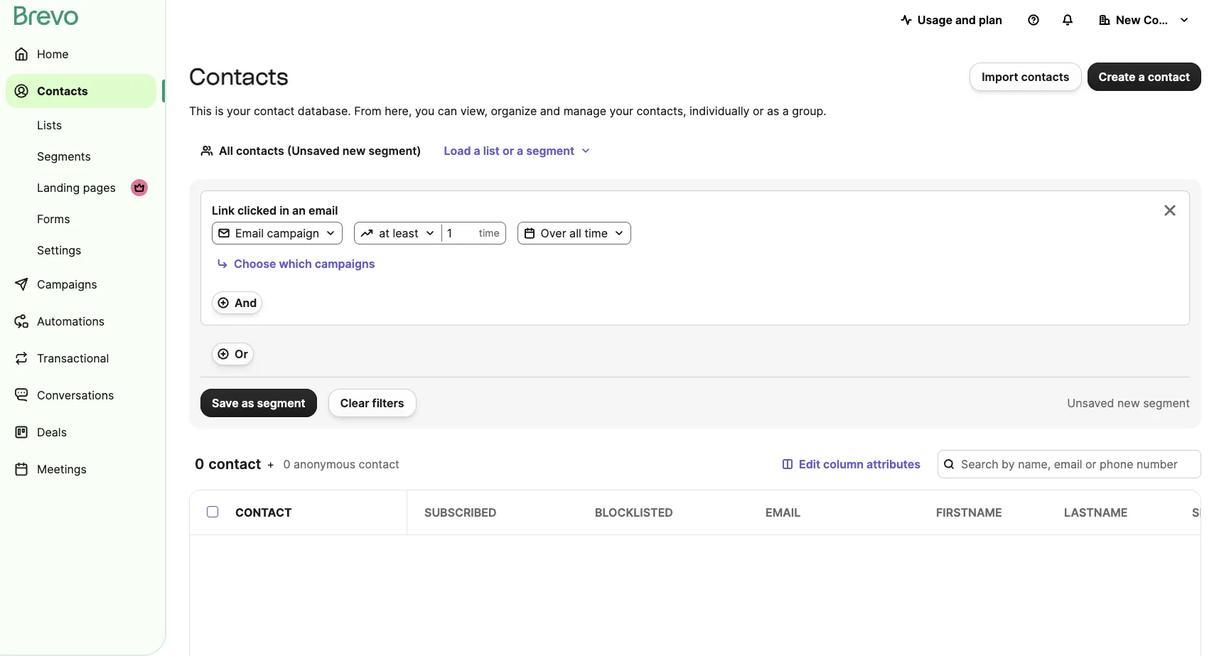 Task type: vqa. For each thing, say whether or not it's contained in the screenshot.
the contact in the 0 contact + 0 anonymous contact
yes



Task type: locate. For each thing, give the bounding box(es) containing it.
a left group. at the right of the page
[[783, 104, 789, 118]]

new right (unsaved
[[343, 144, 366, 158]]

conversations
[[37, 388, 114, 403]]

clear filters
[[340, 396, 404, 410]]

create a contact button
[[1088, 63, 1202, 91]]

0 right the +
[[283, 457, 291, 471]]

0 inside 0 contact + 0 anonymous contact
[[283, 457, 291, 471]]

at least
[[379, 226, 419, 240]]

a
[[1139, 70, 1145, 84], [783, 104, 789, 118], [474, 144, 481, 158], [517, 144, 524, 158]]

0 vertical spatial new
[[343, 144, 366, 158]]

group.
[[792, 104, 827, 118]]

0 horizontal spatial your
[[227, 104, 251, 118]]

1 horizontal spatial segment
[[526, 144, 575, 158]]

or right 'list'
[[503, 144, 514, 158]]

pages
[[83, 181, 116, 195]]

manage
[[564, 104, 607, 118]]

settings
[[37, 243, 81, 257]]

new
[[1116, 13, 1141, 27]]

contacts up 'lists'
[[37, 84, 88, 98]]

1 horizontal spatial 0
[[283, 457, 291, 471]]

contacts for all
[[236, 144, 284, 158]]

or button
[[212, 343, 254, 366]]

or
[[753, 104, 764, 118], [503, 144, 514, 158]]

contact right create
[[1148, 70, 1190, 84]]

contacts right all at the left top of the page
[[236, 144, 284, 158]]

usage
[[918, 13, 953, 27]]

create
[[1099, 70, 1136, 84]]

new right unsaved
[[1118, 396, 1140, 410]]

2 horizontal spatial segment
[[1144, 396, 1190, 410]]

your right is
[[227, 104, 251, 118]]

over
[[541, 226, 567, 240]]

new company button
[[1088, 6, 1202, 34]]

column
[[824, 457, 864, 471]]

and left manage
[[540, 104, 561, 118]]

contact left database.
[[254, 104, 295, 118]]

and left plan
[[956, 13, 976, 27]]

1 vertical spatial as
[[242, 396, 254, 410]]

choose
[[234, 257, 276, 271]]

1 horizontal spatial your
[[610, 104, 634, 118]]

0 vertical spatial contacts
[[1022, 70, 1070, 84]]

usage and plan
[[918, 13, 1003, 27]]

None number field
[[442, 226, 479, 240]]

1 horizontal spatial and
[[956, 13, 976, 27]]

lastname
[[1065, 506, 1128, 520]]

1 vertical spatial or
[[503, 144, 514, 158]]

0 horizontal spatial or
[[503, 144, 514, 158]]

0 left the +
[[195, 456, 205, 473]]

email campaign button
[[213, 225, 342, 242]]

choose which campaigns button
[[212, 253, 380, 275]]

and
[[956, 13, 976, 27], [540, 104, 561, 118]]

1 your from the left
[[227, 104, 251, 118]]

which
[[279, 257, 312, 271]]

contact left the +
[[209, 456, 261, 473]]

anonymous
[[294, 457, 356, 471]]

this is your contact database. from here, you can view, organize and manage your contacts, individually or as a group.
[[189, 104, 827, 118]]

forms link
[[6, 205, 156, 233]]

meetings
[[37, 462, 87, 476]]

as inside button
[[242, 396, 254, 410]]

contacts up is
[[189, 63, 288, 90]]

segment inside "save as segment" button
[[257, 396, 305, 410]]

1 vertical spatial contacts
[[236, 144, 284, 158]]

0 vertical spatial as
[[767, 104, 780, 118]]

lists
[[37, 118, 62, 132]]

0 horizontal spatial as
[[242, 396, 254, 410]]

organize
[[491, 104, 537, 118]]

segment)
[[369, 144, 421, 158]]

time right all
[[585, 226, 608, 240]]

deals link
[[6, 415, 156, 449]]

contacts inside button
[[1022, 70, 1070, 84]]

over all time
[[541, 226, 608, 240]]

list
[[483, 144, 500, 158]]

import contacts
[[982, 70, 1070, 84]]

as right save
[[242, 396, 254, 410]]

or
[[235, 347, 248, 361]]

an
[[292, 203, 306, 218]]

subscribed
[[425, 506, 497, 520]]

contacts for import
[[1022, 70, 1070, 84]]

0
[[195, 456, 205, 473], [283, 457, 291, 471]]

1 horizontal spatial as
[[767, 104, 780, 118]]

0 horizontal spatial segment
[[257, 396, 305, 410]]

0 vertical spatial and
[[956, 13, 976, 27]]

contact right anonymous
[[359, 457, 400, 471]]

edit
[[799, 457, 821, 471]]

from
[[354, 104, 382, 118]]

a right create
[[1139, 70, 1145, 84]]

this
[[189, 104, 212, 118]]

contact
[[1148, 70, 1190, 84], [254, 104, 295, 118], [209, 456, 261, 473], [359, 457, 400, 471]]

clear filters button
[[328, 389, 416, 417]]

all
[[219, 144, 233, 158]]

as
[[767, 104, 780, 118], [242, 396, 254, 410]]

segment for unsaved new segment
[[1144, 396, 1190, 410]]

in
[[280, 203, 290, 218]]

new
[[343, 144, 366, 158], [1118, 396, 1140, 410]]

0 horizontal spatial contacts
[[37, 84, 88, 98]]

time left over
[[479, 227, 500, 239]]

1 horizontal spatial time
[[585, 226, 608, 240]]

save as segment
[[212, 396, 305, 410]]

a right 'list'
[[517, 144, 524, 158]]

1 vertical spatial new
[[1118, 396, 1140, 410]]

and inside the usage and plan "button"
[[956, 13, 976, 27]]

0 horizontal spatial and
[[540, 104, 561, 118]]

or right the individually
[[753, 104, 764, 118]]

least
[[393, 226, 419, 240]]

your right manage
[[610, 104, 634, 118]]

as left group. at the right of the page
[[767, 104, 780, 118]]

0 vertical spatial or
[[753, 104, 764, 118]]

import contacts button
[[970, 63, 1082, 91]]

segment inside load a list or a segment button
[[526, 144, 575, 158]]

0 horizontal spatial contacts
[[236, 144, 284, 158]]

firstname
[[937, 506, 1003, 520]]

contacts link
[[6, 74, 156, 108]]

filters
[[372, 396, 404, 410]]

load
[[444, 144, 471, 158]]

time inside button
[[585, 226, 608, 240]]

a inside create a contact button
[[1139, 70, 1145, 84]]

create a contact
[[1099, 70, 1190, 84]]

home
[[37, 47, 69, 61]]

contacts right 'import'
[[1022, 70, 1070, 84]]

is
[[215, 104, 224, 118]]

landing
[[37, 181, 80, 195]]

0 horizontal spatial new
[[343, 144, 366, 158]]

1 horizontal spatial contacts
[[1022, 70, 1070, 84]]

landing pages link
[[6, 174, 156, 202]]

at least button
[[355, 225, 441, 242]]



Task type: describe. For each thing, give the bounding box(es) containing it.
segment for save as segment
[[257, 396, 305, 410]]

link clicked in an email
[[212, 203, 338, 218]]

campaign
[[267, 226, 319, 240]]

at
[[379, 226, 390, 240]]

Search by name, email or phone number search field
[[938, 450, 1202, 479]]

deals
[[37, 425, 67, 439]]

forms
[[37, 212, 70, 226]]

campaigns
[[315, 257, 375, 271]]

0 horizontal spatial time
[[479, 227, 500, 239]]

contact inside 0 contact + 0 anonymous contact
[[359, 457, 400, 471]]

email
[[766, 506, 801, 520]]

1 vertical spatial and
[[540, 104, 561, 118]]

usage and plan button
[[889, 6, 1014, 34]]

link
[[212, 203, 235, 218]]

new company
[[1116, 13, 1197, 27]]

campaigns link
[[6, 267, 156, 302]]

campaigns
[[37, 277, 97, 292]]

transactional link
[[6, 341, 156, 375]]

load a list or a segment button
[[433, 137, 603, 165]]

home link
[[6, 37, 156, 71]]

all
[[570, 226, 582, 240]]

or inside button
[[503, 144, 514, 158]]

and button
[[212, 292, 263, 314]]

plan
[[979, 13, 1003, 27]]

lists link
[[6, 111, 156, 139]]

all contacts (unsaved new segment)
[[219, 144, 421, 158]]

0 horizontal spatial 0
[[195, 456, 205, 473]]

save as segment button
[[201, 389, 317, 417]]

meetings link
[[6, 452, 156, 486]]

email
[[309, 203, 338, 218]]

choose which campaigns
[[234, 257, 375, 271]]

attributes
[[867, 457, 921, 471]]

1 horizontal spatial contacts
[[189, 63, 288, 90]]

1 horizontal spatial or
[[753, 104, 764, 118]]

company
[[1144, 13, 1197, 27]]

unsaved new segment
[[1068, 396, 1190, 410]]

automations link
[[6, 304, 156, 339]]

edit column attributes
[[799, 457, 921, 471]]

database.
[[298, 104, 351, 118]]

unsaved
[[1068, 396, 1115, 410]]

transactional
[[37, 351, 109, 366]]

sms
[[1193, 506, 1218, 520]]

and
[[235, 296, 257, 310]]

view,
[[461, 104, 488, 118]]

over all time button
[[518, 225, 631, 242]]

clear
[[340, 396, 370, 410]]

1 horizontal spatial new
[[1118, 396, 1140, 410]]

segments link
[[6, 142, 156, 171]]

import
[[982, 70, 1019, 84]]

blocklisted
[[595, 506, 673, 520]]

contact
[[235, 506, 292, 520]]

a left 'list'
[[474, 144, 481, 158]]

2 your from the left
[[610, 104, 634, 118]]

left___rvooi image
[[134, 182, 145, 193]]

+
[[267, 457, 275, 471]]

edit column attributes button
[[771, 450, 932, 479]]

(unsaved
[[287, 144, 340, 158]]

here,
[[385, 104, 412, 118]]

email
[[235, 226, 264, 240]]

conversations link
[[6, 378, 156, 412]]

0 contact + 0 anonymous contact
[[195, 456, 400, 473]]

you
[[415, 104, 435, 118]]

individually
[[690, 104, 750, 118]]

contacts inside contacts link
[[37, 84, 88, 98]]

load a list or a segment
[[444, 144, 575, 158]]

email campaign
[[235, 226, 319, 240]]

contact inside button
[[1148, 70, 1190, 84]]

landing pages
[[37, 181, 116, 195]]

save
[[212, 396, 239, 410]]

clicked
[[238, 203, 277, 218]]

segments
[[37, 149, 91, 164]]

contacts,
[[637, 104, 687, 118]]



